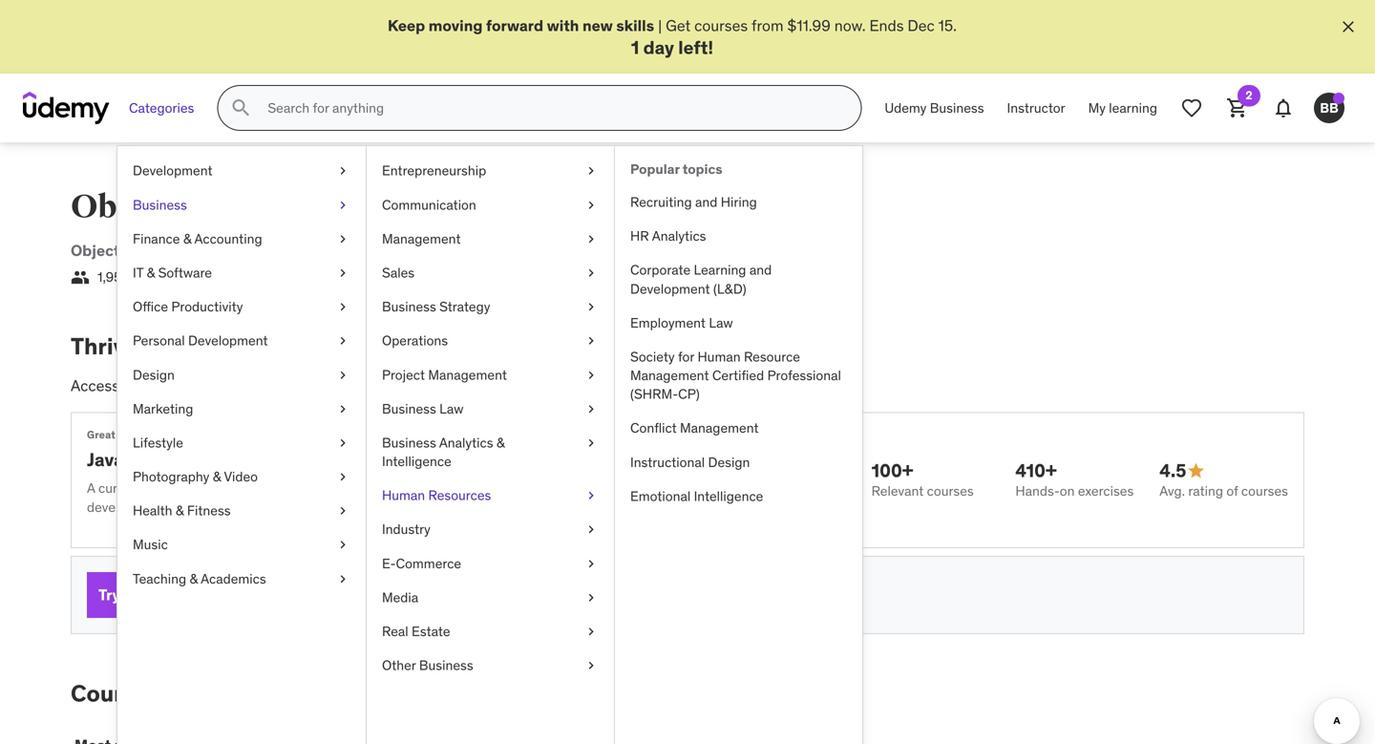 Task type: describe. For each thing, give the bounding box(es) containing it.
emotional intelligence link
[[615, 480, 863, 514]]

personal development
[[133, 332, 268, 349]]

productivity
[[171, 298, 243, 315]]

object for object oriented programming courses
[[71, 187, 173, 227]]

management down communication
[[382, 230, 461, 247]]

1 vertical spatial development link
[[367, 241, 464, 261]]

media link
[[367, 581, 614, 615]]

now.
[[835, 16, 866, 35]]

entrepreneurship
[[382, 162, 486, 179]]

career
[[222, 332, 291, 361]]

intelligence inside the human resources element
[[694, 488, 764, 505]]

analytics for business
[[439, 434, 494, 451]]

rated
[[251, 376, 287, 396]]

society
[[631, 348, 675, 365]]

(shrm-
[[631, 386, 679, 403]]

hiring
[[721, 193, 757, 211]]

in-
[[426, 376, 445, 396]]

development inside corporate learning and development (l&d)
[[631, 280, 710, 297]]

health & fitness
[[133, 502, 231, 519]]

society for human resource management certified professional (shrm-cp)
[[631, 348, 842, 403]]

starting
[[307, 586, 355, 603]]

academics
[[201, 570, 266, 587]]

xsmall image for business strategy
[[584, 298, 599, 316]]

human inside society for human resource management certified professional (shrm-cp)
[[698, 348, 741, 365]]

business strategy
[[382, 298, 491, 315]]

management inside society for human resource management certified professional (shrm-cp)
[[631, 367, 709, 384]]

1
[[631, 36, 640, 59]]

of right the rating
[[1227, 482, 1239, 500]]

office
[[133, 298, 168, 315]]

other business
[[382, 657, 474, 674]]

resources
[[429, 487, 491, 504]]

teaching & academics link
[[118, 562, 366, 596]]

video
[[224, 468, 258, 485]]

intelligence inside business analytics & intelligence
[[382, 453, 452, 470]]

month
[[440, 586, 478, 603]]

xsmall image for music
[[335, 536, 351, 554]]

for inside great for java developers a curated collection of courses and hands-on practice exercises to help you advance as a java developer.
[[118, 428, 133, 441]]

help
[[486, 480, 511, 497]]

xsmall image for development
[[335, 162, 351, 180]]

0 vertical spatial collection
[[135, 376, 201, 396]]

real
[[382, 623, 409, 640]]

my learning
[[1089, 99, 1158, 116]]

of inside great for java developers a curated collection of courses and hands-on practice exercises to help you advance as a java developer.
[[209, 480, 220, 497]]

try personal plan for free link
[[87, 572, 291, 618]]

0 vertical spatial development link
[[118, 154, 366, 188]]

recruiting and hiring link
[[615, 185, 863, 219]]

xsmall image for management
[[584, 230, 599, 248]]

xsmall image for operations
[[584, 332, 599, 350]]

project management
[[382, 366, 507, 383]]

wishlist image
[[1181, 97, 1204, 120]]

2
[[1246, 88, 1253, 103]]

you inside great for java developers a curated collection of courses and hands-on practice exercises to help you advance as a java developer.
[[515, 480, 536, 497]]

programming for courses
[[325, 187, 540, 227]]

with inside thrive in your career element
[[541, 376, 570, 396]]

starting at $16.58 per month after trial. cancel anytime.
[[307, 586, 637, 603]]

my
[[1089, 99, 1106, 116]]

as
[[592, 480, 606, 497]]

instructor
[[1008, 99, 1066, 116]]

business analytics & intelligence link
[[367, 426, 614, 479]]

shopping cart with 2 items image
[[1227, 97, 1250, 120]]

oriented for object oriented programming courses
[[179, 187, 319, 227]]

udemy business link
[[874, 85, 996, 131]]

oriented for object oriented programming relates to development
[[123, 241, 188, 261]]

health
[[133, 502, 172, 519]]

teaching
[[133, 570, 186, 587]]

from
[[752, 16, 784, 35]]

xsmall image for industry
[[584, 520, 599, 539]]

categories button
[[118, 85, 206, 131]]

xsmall image for finance & accounting
[[335, 230, 351, 248]]

accounting
[[194, 230, 262, 247]]

xsmall image for marketing
[[335, 400, 351, 418]]

subscription.
[[683, 376, 771, 396]]

to inside great for java developers a curated collection of courses and hands-on practice exercises to help you advance as a java developer.
[[470, 480, 482, 497]]

1 horizontal spatial plan
[[649, 376, 679, 396]]

real estate
[[382, 623, 451, 640]]

my learning link
[[1077, 85, 1169, 131]]

rating
[[1189, 482, 1224, 500]]

business for business law
[[382, 400, 436, 417]]

1,958,817 learners
[[97, 269, 205, 286]]

xsmall image for sales
[[584, 264, 599, 282]]

xsmall image for teaching & academics
[[335, 570, 351, 588]]

exercises inside great for java developers a curated collection of courses and hands-on practice exercises to help you advance as a java developer.
[[411, 480, 467, 497]]

xsmall image for business analytics & intelligence
[[584, 434, 599, 452]]

e-
[[382, 555, 396, 572]]

trial.
[[513, 586, 539, 603]]

and inside great for java developers a curated collection of courses and hands-on practice exercises to help you advance as a java developer.
[[274, 480, 296, 497]]

conflict management link
[[615, 412, 863, 446]]

management up instructional design "link"
[[680, 420, 759, 437]]

keep
[[388, 16, 425, 35]]

design inside "link"
[[708, 454, 750, 471]]

after
[[482, 586, 510, 603]]

xsmall image for media
[[584, 588, 599, 607]]

conflict management
[[631, 420, 759, 437]]

1 vertical spatial courses
[[71, 679, 160, 708]]

0 vertical spatial and
[[696, 193, 718, 211]]

submit search image
[[230, 97, 253, 120]]

free
[[251, 585, 280, 605]]

with inside keep moving forward with new skills | get courses from $11.99 now. ends dec 15. 1 day left!
[[547, 16, 579, 35]]

operations link
[[367, 324, 614, 358]]

xsmall image for design
[[335, 366, 351, 384]]

bb
[[1321, 99, 1339, 116]]

popular topics
[[631, 161, 723, 178]]

close image
[[1340, 17, 1359, 36]]

object oriented programming courses
[[71, 187, 670, 227]]

your
[[169, 332, 217, 361]]

xsmall image for it & software
[[335, 264, 351, 282]]

1 horizontal spatial curated
[[348, 376, 400, 396]]

xsmall image for personal development
[[335, 332, 351, 350]]

instructional
[[631, 454, 705, 471]]

business right udemy
[[930, 99, 985, 116]]

xsmall image for health & fitness
[[335, 502, 351, 520]]

1 horizontal spatial to
[[348, 241, 363, 261]]

topics
[[683, 161, 723, 178]]

object for object oriented programming relates to development
[[71, 241, 120, 261]]

analytics for hr
[[652, 227, 707, 245]]

communication link
[[367, 188, 614, 222]]

per
[[417, 586, 437, 603]]

commerce
[[396, 555, 462, 572]]

and inside corporate learning and development (l&d)
[[750, 261, 772, 279]]

sales
[[382, 264, 415, 281]]

keep moving forward with new skills | get courses from $11.99 now. ends dec 15. 1 day left!
[[388, 16, 957, 59]]

other
[[382, 657, 416, 674]]

it & software link
[[118, 256, 366, 290]]

access
[[71, 376, 119, 396]]

for inside 'link'
[[227, 585, 247, 605]]

courses inside great for java developers a curated collection of courses and hands-on practice exercises to help you advance as a java developer.
[[224, 480, 270, 497]]

instructor link
[[996, 85, 1077, 131]]

business inside 'link'
[[419, 657, 474, 674]]

office productivity
[[133, 298, 243, 315]]

in
[[143, 332, 164, 361]]

udemy
[[885, 99, 927, 116]]

1 horizontal spatial a
[[574, 376, 582, 396]]

development down office productivity link
[[188, 332, 268, 349]]

avg. rating of courses
[[1160, 482, 1289, 500]]

a inside great for java developers a curated collection of courses and hands-on practice exercises to help you advance as a java developer.
[[609, 480, 616, 497]]

industry
[[382, 521, 431, 538]]

xsmall image for entrepreneurship
[[584, 162, 599, 180]]

small image
[[71, 268, 90, 287]]

you have alerts image
[[1334, 93, 1345, 104]]

day
[[644, 36, 675, 59]]

courses inside 100+ relevant courses
[[927, 482, 974, 500]]

roles
[[504, 376, 538, 396]]



Task type: locate. For each thing, give the bounding box(es) containing it.
ends
[[870, 16, 904, 35]]

analytics inside the human resources element
[[652, 227, 707, 245]]

2 horizontal spatial and
[[750, 261, 772, 279]]

entrepreneurship link
[[367, 154, 614, 188]]

xsmall image inside teaching & academics link
[[335, 570, 351, 588]]

courses up fitness
[[224, 480, 270, 497]]

small image
[[1187, 461, 1206, 481]]

courses to get you started
[[71, 679, 358, 708]]

hands-
[[299, 480, 341, 497]]

udemy image
[[23, 92, 110, 124]]

development link down submit search icon
[[118, 154, 366, 188]]

Search for anything text field
[[264, 92, 838, 124]]

popular
[[631, 161, 680, 178]]

1 vertical spatial with
[[541, 376, 570, 396]]

design down in on the top of the page
[[133, 366, 175, 383]]

xsmall image inside 'sales' link
[[584, 264, 599, 282]]

business law link
[[367, 392, 614, 426]]

personal inside 'link'
[[124, 585, 187, 605]]

0 horizontal spatial design
[[133, 366, 175, 383]]

employment law link
[[615, 306, 863, 340]]

business law
[[382, 400, 464, 417]]

|
[[658, 16, 662, 35]]

recruiting
[[631, 193, 692, 211]]

curated inside great for java developers a curated collection of courses and hands-on practice exercises to help you advance as a java developer.
[[98, 480, 144, 497]]

business down estate
[[419, 657, 474, 674]]

& for software
[[147, 264, 155, 281]]

0 horizontal spatial analytics
[[439, 434, 494, 451]]

exercises down business analytics & intelligence
[[411, 480, 467, 497]]

xsmall image inside business law link
[[584, 400, 599, 418]]

0 horizontal spatial a
[[123, 376, 131, 396]]

for right great
[[118, 428, 133, 441]]

xsmall image inside e-commerce link
[[584, 554, 599, 573]]

fitness
[[187, 502, 231, 519]]

left!
[[679, 36, 714, 59]]

business inside business analytics & intelligence
[[382, 434, 436, 451]]

thrive in your career
[[71, 332, 291, 361]]

business down business law
[[382, 434, 436, 451]]

xsmall image for business
[[335, 196, 351, 214]]

lifestyle link
[[118, 426, 366, 460]]

xsmall image for e-commerce
[[584, 554, 599, 573]]

a right roles
[[574, 376, 582, 396]]

started
[[279, 679, 358, 708]]

xsmall image up starting
[[335, 536, 351, 554]]

1 horizontal spatial courses
[[546, 187, 670, 227]]

xsmall image inside lifestyle link
[[335, 434, 351, 452]]

xsmall image for project management
[[584, 366, 599, 384]]

1 horizontal spatial human
[[698, 348, 741, 365]]

0 vertical spatial human
[[698, 348, 741, 365]]

0 horizontal spatial plan
[[191, 585, 223, 605]]

business analytics & intelligence
[[382, 434, 505, 470]]

courses right the rating
[[1242, 482, 1289, 500]]

xsmall image inside design link
[[335, 366, 351, 384]]

business strategy link
[[367, 290, 614, 324]]

0 vertical spatial personal
[[133, 332, 185, 349]]

xsmall image down 'relates'
[[335, 298, 351, 316]]

xsmall image down the anytime.
[[584, 622, 599, 641]]

law for business law
[[440, 400, 464, 417]]

java
[[87, 448, 124, 471]]

xsmall image inside personal development link
[[335, 332, 351, 350]]

xsmall image up the anytime.
[[584, 554, 599, 573]]

1 vertical spatial oriented
[[123, 241, 188, 261]]

xsmall image up object oriented programming courses
[[335, 162, 351, 180]]

law down in-
[[440, 400, 464, 417]]

xsmall image inside the finance & accounting link
[[335, 230, 351, 248]]

1 vertical spatial plan
[[191, 585, 223, 605]]

object
[[71, 187, 173, 227], [71, 241, 120, 261]]

0 vertical spatial intelligence
[[382, 453, 452, 470]]

0 vertical spatial analytics
[[652, 227, 707, 245]]

0 vertical spatial curated
[[348, 376, 400, 396]]

0 vertical spatial programming
[[325, 187, 540, 227]]

collection up marketing in the bottom of the page
[[135, 376, 201, 396]]

oriented up 1,958,817 learners
[[123, 241, 188, 261]]

oriented up the accounting
[[179, 187, 319, 227]]

& down business law link at the left
[[497, 434, 505, 451]]

1,958,817
[[97, 269, 154, 286]]

design down conflict management link
[[708, 454, 750, 471]]

0 horizontal spatial to
[[165, 679, 188, 708]]

xsmall image up 'relates'
[[335, 196, 351, 214]]

access a collection of top-rated courses curated for in-demand roles with a personal plan subscription.
[[71, 376, 771, 396]]

1 vertical spatial object
[[71, 241, 120, 261]]

xsmall image inside health & fitness link
[[335, 502, 351, 520]]

business down access a collection of top-rated courses curated for in-demand roles with a personal plan subscription.
[[382, 400, 436, 417]]

xsmall image left popular
[[584, 162, 599, 180]]

for right the society
[[678, 348, 695, 365]]

& inside business analytics & intelligence
[[497, 434, 505, 451]]

xsmall image inside entrepreneurship link
[[584, 162, 599, 180]]

0 vertical spatial courses
[[546, 187, 670, 227]]

of up fitness
[[209, 480, 220, 497]]

2 horizontal spatial to
[[470, 480, 482, 497]]

& right teaching on the left of the page
[[190, 570, 198, 587]]

management
[[382, 230, 461, 247], [428, 366, 507, 383], [631, 367, 709, 384], [680, 420, 759, 437]]

resource
[[744, 348, 801, 365]]

1 object from the top
[[71, 187, 173, 227]]

collection
[[135, 376, 201, 396], [147, 480, 205, 497]]

for inside society for human resource management certified professional (shrm-cp)
[[678, 348, 695, 365]]

and left hands- at the bottom
[[274, 480, 296, 497]]

15.
[[939, 16, 957, 35]]

xsmall image left project
[[335, 366, 351, 384]]

to
[[348, 241, 363, 261], [470, 480, 482, 497], [165, 679, 188, 708]]

0 horizontal spatial curated
[[98, 480, 144, 497]]

curated up business law
[[348, 376, 400, 396]]

business for business analytics & intelligence
[[382, 434, 436, 451]]

you right get
[[235, 679, 274, 708]]

analytics down recruiting and hiring
[[652, 227, 707, 245]]

a right as
[[609, 480, 616, 497]]

courses up left!
[[695, 16, 748, 35]]

& for video
[[213, 468, 221, 485]]

& right it
[[147, 264, 155, 281]]

xsmall image up hands- at the bottom
[[335, 434, 351, 452]]

courses right relevant
[[927, 482, 974, 500]]

xsmall image up as
[[584, 434, 599, 452]]

xsmall image for communication
[[584, 196, 599, 214]]

1 horizontal spatial analytics
[[652, 227, 707, 245]]

0 horizontal spatial courses
[[71, 679, 160, 708]]

xsmall image inside music 'link'
[[335, 536, 351, 554]]

0 vertical spatial object
[[71, 187, 173, 227]]

xsmall image for business law
[[584, 400, 599, 418]]

e-commerce link
[[367, 547, 614, 581]]

& left video
[[213, 468, 221, 485]]

development link up "sales"
[[367, 241, 464, 261]]

personal right try
[[124, 585, 187, 605]]

to left get
[[165, 679, 188, 708]]

0 vertical spatial to
[[348, 241, 363, 261]]

xsmall image inside office productivity link
[[335, 298, 351, 316]]

xsmall image left the hr
[[584, 230, 599, 248]]

xsmall image inside industry link
[[584, 520, 599, 539]]

xsmall image for human resources
[[584, 486, 599, 505]]

xsmall image right cancel
[[584, 588, 599, 607]]

human inside "link"
[[382, 487, 425, 504]]

for left free
[[227, 585, 247, 605]]

xsmall image down 'relates'
[[335, 264, 351, 282]]

personal down the society
[[586, 376, 645, 396]]

with left the new
[[547, 16, 579, 35]]

courses right rated
[[290, 376, 344, 396]]

and down hr analytics link
[[750, 261, 772, 279]]

sales link
[[367, 256, 614, 290]]

moving
[[429, 16, 483, 35]]

management down operations link
[[428, 366, 507, 383]]

lifestyle
[[133, 434, 183, 451]]

0 vertical spatial design
[[133, 366, 175, 383]]

law for employment law
[[709, 314, 733, 331]]

1 horizontal spatial intelligence
[[694, 488, 764, 505]]

1 vertical spatial curated
[[98, 480, 144, 497]]

human resources
[[382, 487, 491, 504]]

1 vertical spatial personal
[[586, 376, 645, 396]]

human resources element
[[614, 146, 863, 744]]

advance
[[539, 480, 589, 497]]

strategy
[[440, 298, 491, 315]]

xsmall image inside photography & video 'link'
[[335, 468, 351, 486]]

employment
[[631, 314, 706, 331]]

get
[[666, 16, 691, 35]]

corporate learning and development (l&d)
[[631, 261, 772, 297]]

on inside 410+ hands-on exercises
[[1060, 482, 1075, 500]]

xsmall image for photography & video
[[335, 468, 351, 486]]

xsmall image inside 'communication' link
[[584, 196, 599, 214]]

object up 'finance'
[[71, 187, 173, 227]]

1 vertical spatial to
[[470, 480, 482, 497]]

xsmall image inside it & software link
[[335, 264, 351, 282]]

business up 'finance'
[[133, 196, 187, 213]]

1 vertical spatial design
[[708, 454, 750, 471]]

xsmall image inside media link
[[584, 588, 599, 607]]

you right help
[[515, 480, 536, 497]]

1 horizontal spatial and
[[696, 193, 718, 211]]

1 horizontal spatial you
[[515, 480, 536, 497]]

with
[[547, 16, 579, 35], [541, 376, 570, 396]]

xsmall image
[[584, 162, 599, 180], [335, 230, 351, 248], [584, 230, 599, 248], [335, 298, 351, 316], [584, 332, 599, 350], [335, 366, 351, 384], [335, 400, 351, 418], [335, 434, 351, 452], [584, 520, 599, 539], [335, 536, 351, 554], [584, 554, 599, 573], [584, 622, 599, 641]]

object up small icon
[[71, 241, 120, 261]]

xsmall image inside management link
[[584, 230, 599, 248]]

1 vertical spatial human
[[382, 487, 425, 504]]

2 link
[[1215, 85, 1261, 131]]

& for academics
[[190, 570, 198, 587]]

xsmall image inside other business 'link'
[[584, 656, 599, 675]]

finance
[[133, 230, 180, 247]]

0 vertical spatial oriented
[[179, 187, 319, 227]]

1 vertical spatial analytics
[[439, 434, 494, 451]]

2 horizontal spatial a
[[609, 480, 616, 497]]

xsmall image for office productivity
[[335, 298, 351, 316]]

anytime.
[[586, 586, 637, 603]]

a
[[87, 480, 95, 497]]

exercises left avg.
[[1079, 482, 1134, 500]]

demand
[[445, 376, 501, 396]]

xsmall image inside the real estate link
[[584, 622, 599, 641]]

other business link
[[367, 649, 614, 683]]

human
[[698, 348, 741, 365], [382, 487, 425, 504]]

curated up 'developer.'
[[98, 480, 144, 497]]

hr analytics
[[631, 227, 707, 245]]

0 vertical spatial you
[[515, 480, 536, 497]]

plan inside 'link'
[[191, 585, 223, 605]]

xsmall image inside business strategy link
[[584, 298, 599, 316]]

xsmall image inside operations link
[[584, 332, 599, 350]]

(l&d)
[[714, 280, 747, 297]]

development up "sales"
[[367, 241, 464, 261]]

on inside great for java developers a curated collection of courses and hands-on practice exercises to help you advance as a java developer.
[[341, 480, 356, 497]]

real estate link
[[367, 615, 614, 649]]

corporate learning and development (l&d) link
[[615, 253, 863, 306]]

xsmall image left employment
[[584, 298, 599, 316]]

dec
[[908, 16, 935, 35]]

0 vertical spatial plan
[[649, 376, 679, 396]]

development
[[133, 162, 213, 179], [367, 241, 464, 261], [631, 280, 710, 297], [188, 332, 268, 349]]

programming
[[325, 187, 540, 227], [191, 241, 291, 261]]

xsmall image left operations on the left top of the page
[[335, 332, 351, 350]]

xsmall image down object oriented programming courses
[[335, 230, 351, 248]]

cp)
[[679, 386, 700, 403]]

1 horizontal spatial law
[[709, 314, 733, 331]]

programming for relates
[[191, 241, 291, 261]]

0 horizontal spatial and
[[274, 480, 296, 497]]

law down (l&d)
[[709, 314, 733, 331]]

intelligence down instructional design "link"
[[694, 488, 764, 505]]

xsmall image
[[335, 162, 351, 180], [335, 196, 351, 214], [584, 196, 599, 214], [335, 264, 351, 282], [584, 264, 599, 282], [584, 298, 599, 316], [335, 332, 351, 350], [584, 366, 599, 384], [584, 400, 599, 418], [584, 434, 599, 452], [335, 468, 351, 486], [584, 486, 599, 505], [335, 502, 351, 520], [335, 570, 351, 588], [584, 588, 599, 607], [584, 656, 599, 675]]

exercises inside 410+ hands-on exercises
[[1079, 482, 1134, 500]]

e-commerce
[[382, 555, 462, 572]]

xsmall image left corporate
[[584, 264, 599, 282]]

of left top-
[[205, 376, 218, 396]]

law
[[709, 314, 733, 331], [440, 400, 464, 417]]

1 vertical spatial intelligence
[[694, 488, 764, 505]]

forward
[[486, 16, 544, 35]]

0 horizontal spatial law
[[440, 400, 464, 417]]

0 vertical spatial with
[[547, 16, 579, 35]]

relates
[[295, 241, 345, 261]]

personal development link
[[118, 324, 366, 358]]

analytics inside business analytics & intelligence
[[439, 434, 494, 451]]

xsmall image down hands- at the bottom
[[335, 502, 351, 520]]

2 vertical spatial to
[[165, 679, 188, 708]]

skills
[[617, 16, 655, 35]]

photography & video
[[133, 468, 258, 485]]

xsmall image down the anytime.
[[584, 656, 599, 675]]

learners
[[157, 269, 205, 286]]

2 vertical spatial and
[[274, 480, 296, 497]]

business link
[[118, 188, 366, 222]]

xsmall image left recruiting
[[584, 196, 599, 214]]

communication
[[382, 196, 477, 213]]

1 vertical spatial collection
[[147, 480, 205, 497]]

law inside the human resources element
[[709, 314, 733, 331]]

1 horizontal spatial programming
[[325, 187, 540, 227]]

human up certified
[[698, 348, 741, 365]]

industry link
[[367, 513, 614, 547]]

xsmall image inside project management link
[[584, 366, 599, 384]]

intelligence up human resources
[[382, 453, 452, 470]]

0 horizontal spatial exercises
[[411, 480, 467, 497]]

categories
[[129, 99, 194, 116]]

& for accounting
[[183, 230, 192, 247]]

human up industry
[[382, 487, 425, 504]]

bb link
[[1307, 85, 1353, 131]]

courses inside keep moving forward with new skills | get courses from $11.99 now. ends dec 15. 1 day left!
[[695, 16, 748, 35]]

0 vertical spatial law
[[709, 314, 733, 331]]

to left help
[[470, 480, 482, 497]]

xsmall image for lifestyle
[[335, 434, 351, 452]]

xsmall image for other business
[[584, 656, 599, 675]]

development down corporate
[[631, 280, 710, 297]]

0 horizontal spatial on
[[341, 480, 356, 497]]

to right 'relates'
[[348, 241, 363, 261]]

a right access
[[123, 376, 131, 396]]

& for fitness
[[176, 502, 184, 519]]

xsmall image inside business analytics & intelligence link
[[584, 434, 599, 452]]

1 vertical spatial you
[[235, 679, 274, 708]]

business up operations on the left top of the page
[[382, 298, 436, 315]]

estate
[[412, 623, 451, 640]]

xsmall image inside marketing link
[[335, 400, 351, 418]]

analytics down business law link at the left
[[439, 434, 494, 451]]

management up (shrm-
[[631, 367, 709, 384]]

1 vertical spatial and
[[750, 261, 772, 279]]

hr analytics link
[[615, 219, 863, 253]]

0 horizontal spatial you
[[235, 679, 274, 708]]

exercises
[[411, 480, 467, 497], [1079, 482, 1134, 500]]

2 object from the top
[[71, 241, 120, 261]]

1 horizontal spatial design
[[708, 454, 750, 471]]

1 vertical spatial programming
[[191, 241, 291, 261]]

it
[[133, 264, 144, 281]]

with right roles
[[541, 376, 570, 396]]

notifications image
[[1273, 97, 1296, 120]]

$16.58
[[373, 586, 414, 603]]

emotional intelligence
[[631, 488, 764, 505]]

1 horizontal spatial on
[[1060, 482, 1075, 500]]

new
[[583, 16, 613, 35]]

personal down office
[[133, 332, 185, 349]]

business for business strategy
[[382, 298, 436, 315]]

xsmall image down as
[[584, 520, 599, 539]]

xsmall image left the society
[[584, 332, 599, 350]]

business for business
[[133, 196, 187, 213]]

0 horizontal spatial programming
[[191, 241, 291, 261]]

& right health
[[176, 502, 184, 519]]

1 vertical spatial law
[[440, 400, 464, 417]]

xsmall image left 'java'
[[584, 486, 599, 505]]

0 horizontal spatial human
[[382, 487, 425, 504]]

plan
[[649, 376, 679, 396], [191, 585, 223, 605]]

development down categories dropdown button
[[133, 162, 213, 179]]

xsmall image for real estate
[[584, 622, 599, 641]]

xsmall image right roles
[[584, 366, 599, 384]]

for left in-
[[404, 376, 422, 396]]

collection up health & fitness
[[147, 480, 205, 497]]

office productivity link
[[118, 290, 366, 324]]

xsmall image left practice
[[335, 468, 351, 486]]

management link
[[367, 222, 614, 256]]

2 vertical spatial personal
[[124, 585, 187, 605]]

learning
[[1110, 99, 1158, 116]]

operations
[[382, 332, 448, 349]]

xsmall image up great for java developers a curated collection of courses and hands-on practice exercises to help you advance as a java developer.
[[335, 400, 351, 418]]

0 horizontal spatial intelligence
[[382, 453, 452, 470]]

conflict
[[631, 420, 677, 437]]

thrive in your career element
[[71, 332, 1305, 634]]

xsmall image inside business link
[[335, 196, 351, 214]]

xsmall image left (shrm-
[[584, 400, 599, 418]]

instructional design link
[[615, 446, 863, 480]]

xsmall image left at
[[335, 570, 351, 588]]

and left hiring
[[696, 193, 718, 211]]

xsmall image inside human resources "link"
[[584, 486, 599, 505]]

& inside 'link'
[[213, 468, 221, 485]]

collection inside great for java developers a curated collection of courses and hands-on practice exercises to help you advance as a java developer.
[[147, 480, 205, 497]]

& right 'finance'
[[183, 230, 192, 247]]

and
[[696, 193, 718, 211], [750, 261, 772, 279], [274, 480, 296, 497]]

$11.99
[[788, 16, 831, 35]]

1 horizontal spatial exercises
[[1079, 482, 1134, 500]]



Task type: vqa. For each thing, say whether or not it's contained in the screenshot.
Real Estate Link
yes



